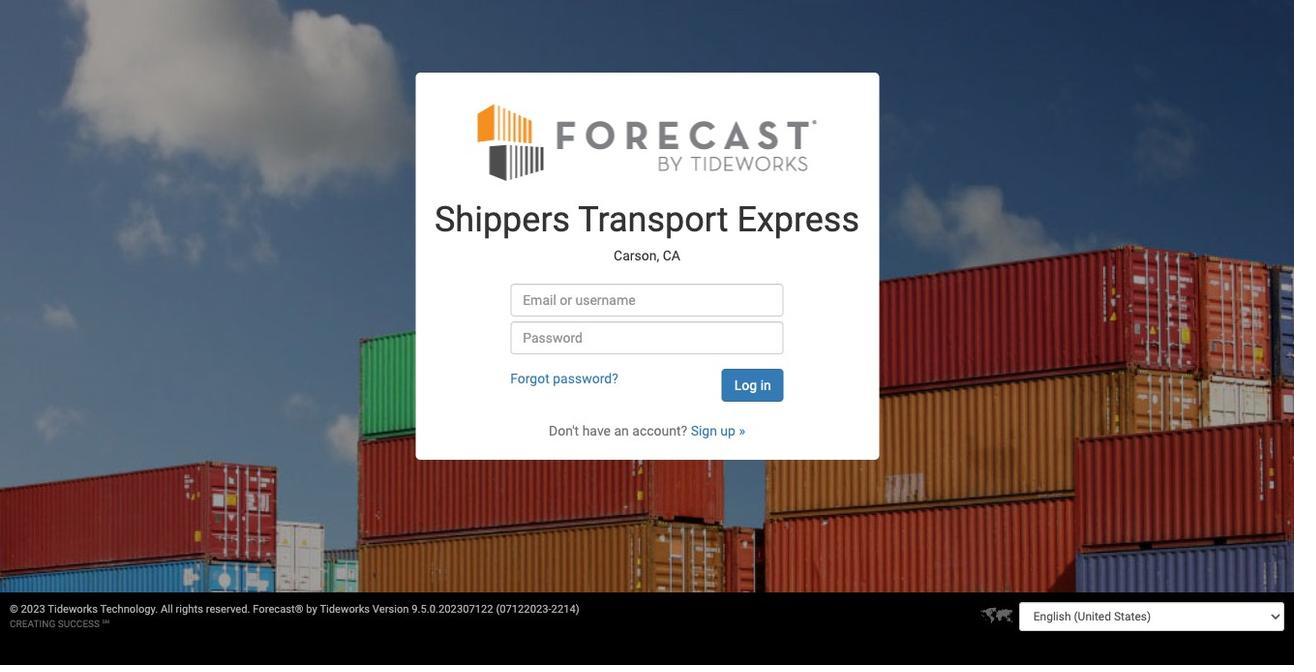 Task type: vqa. For each thing, say whether or not it's contained in the screenshot.
Version
yes



Task type: describe. For each thing, give the bounding box(es) containing it.
sign up » link
[[691, 423, 745, 438]]

1 tideworks from the left
[[48, 603, 98, 616]]

account?
[[632, 423, 687, 438]]

have
[[582, 423, 611, 438]]

ca
[[663, 248, 680, 264]]

reserved.
[[206, 603, 250, 616]]

creating
[[10, 619, 55, 629]]

sign
[[691, 423, 717, 438]]

shippers transport express carson, ca
[[435, 199, 860, 264]]

©
[[10, 603, 18, 616]]

Password password field
[[510, 321, 784, 354]]

an
[[614, 423, 629, 438]]

version
[[373, 603, 409, 616]]

carson,
[[614, 248, 659, 264]]

© 2023 tideworks technology. all rights reserved. forecast® by tideworks version 9.5.0.202307122 (07122023-2214) creating success ℠
[[10, 603, 580, 629]]

success
[[58, 619, 100, 629]]

forgot
[[510, 371, 550, 386]]

transport
[[578, 199, 728, 240]]

9.5.0.202307122
[[412, 603, 493, 616]]

by
[[306, 603, 317, 616]]

forgot password? link
[[510, 371, 618, 386]]

in
[[761, 377, 771, 393]]



Task type: locate. For each thing, give the bounding box(es) containing it.
up
[[721, 423, 736, 438]]

1 horizontal spatial tideworks
[[320, 603, 370, 616]]

shippers
[[435, 199, 570, 240]]

all
[[161, 603, 173, 616]]

forecast® by tideworks image
[[478, 101, 817, 182]]

express
[[737, 199, 860, 240]]

2 tideworks from the left
[[320, 603, 370, 616]]

tideworks right by at the bottom of the page
[[320, 603, 370, 616]]

Email or username text field
[[510, 283, 784, 316]]

℠
[[102, 619, 110, 629]]

»
[[739, 423, 745, 438]]

tideworks up success
[[48, 603, 98, 616]]

log in button
[[722, 369, 784, 402]]

2214)
[[551, 603, 580, 616]]

2023
[[21, 603, 45, 616]]

forecast®
[[253, 603, 304, 616]]

(07122023-
[[496, 603, 551, 616]]

technology.
[[100, 603, 158, 616]]

password?
[[553, 371, 618, 386]]

log
[[735, 377, 757, 393]]

don't
[[549, 423, 579, 438]]

rights
[[176, 603, 203, 616]]

don't have an account? sign up »
[[549, 423, 745, 438]]

forgot password? log in
[[510, 371, 771, 393]]

tideworks
[[48, 603, 98, 616], [320, 603, 370, 616]]

0 horizontal spatial tideworks
[[48, 603, 98, 616]]



